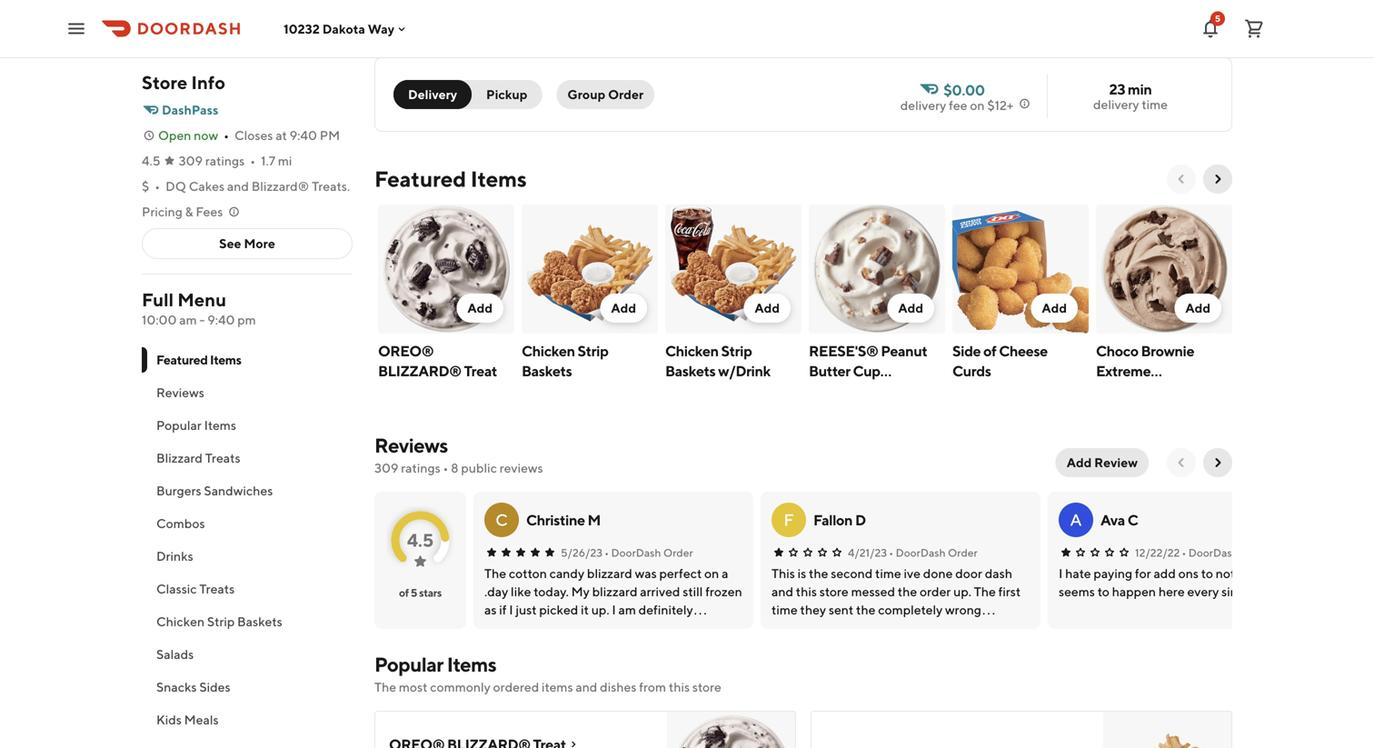 Task type: locate. For each thing, give the bounding box(es) containing it.
0 vertical spatial treats
[[205, 450, 240, 465]]

1 vertical spatial of
[[399, 586, 409, 599]]

blizzard® down cup
[[809, 382, 892, 399]]

burgers sandwiches
[[156, 483, 273, 498]]

0 vertical spatial featured
[[374, 166, 466, 192]]

popular inside the 'popular items the most commonly ordered items and dishes from this store'
[[374, 653, 443, 676]]

2 horizontal spatial strip
[[721, 342, 752, 359]]

• doordash order for c
[[605, 546, 693, 559]]

1 vertical spatial popular
[[374, 653, 443, 676]]

0 horizontal spatial baskets
[[237, 614, 282, 629]]

chicken strip baskets image
[[522, 205, 658, 334], [1103, 711, 1232, 748]]

1 vertical spatial 309
[[374, 460, 399, 475]]

2 • doordash order from the left
[[889, 546, 978, 559]]

reviews for reviews 309 ratings • 8 public reviews
[[374, 434, 448, 457]]

9:40 right "-" in the top of the page
[[207, 312, 235, 327]]

doordash right 4/21/23
[[896, 546, 946, 559]]

the
[[374, 679, 396, 694]]

dakota
[[322, 21, 365, 36]]

1 vertical spatial 9:40
[[207, 312, 235, 327]]

0 horizontal spatial 309
[[179, 153, 203, 168]]

baskets inside chicken strip baskets w/drink
[[665, 362, 716, 379]]

snacks sides button
[[142, 671, 353, 704]]

309 down reviews link
[[374, 460, 399, 475]]

0 horizontal spatial popular
[[156, 418, 202, 433]]

0 vertical spatial and
[[227, 179, 249, 194]]

blizzard® down the oreo®
[[378, 362, 461, 379]]

oreo® blizzard® treat image down featured items heading
[[378, 205, 514, 334]]

featured items
[[374, 166, 527, 192], [156, 352, 241, 367]]

• doordash order right '5/26/23'
[[605, 546, 693, 559]]

5 add button from the left
[[1031, 294, 1078, 323]]

• left 8
[[443, 460, 448, 475]]

0 vertical spatial 9:40
[[290, 128, 317, 143]]

6 add button from the left
[[1175, 294, 1222, 323]]

sides
[[199, 679, 230, 694]]

order for f
[[948, 546, 978, 559]]

1 horizontal spatial 9:40
[[290, 128, 317, 143]]

0 vertical spatial oreo® blizzard® treat image
[[378, 205, 514, 334]]

order for a
[[1241, 546, 1271, 559]]

2 horizontal spatial doordash
[[1189, 546, 1239, 559]]

1 horizontal spatial 5
[[1215, 13, 1221, 24]]

ratings
[[205, 153, 245, 168], [401, 460, 441, 475]]

309
[[179, 153, 203, 168], [374, 460, 399, 475]]

items up blizzard treats
[[204, 418, 236, 433]]

1 vertical spatial reviews
[[374, 434, 448, 457]]

0 horizontal spatial 4.5
[[142, 153, 161, 168]]

1 doordash from the left
[[611, 546, 661, 559]]

c right ava in the bottom of the page
[[1128, 511, 1138, 529]]

2 horizontal spatial baskets
[[665, 362, 716, 379]]

add for choco brownie extreme blizzard® treat
[[1186, 300, 1211, 315]]

reviews
[[500, 460, 543, 475]]

9:40 right at
[[290, 128, 317, 143]]

1 horizontal spatial treat
[[895, 382, 928, 399]]

strip inside button
[[207, 614, 235, 629]]

treat down the 'peanut'
[[895, 382, 928, 399]]

salads
[[156, 647, 194, 662]]

1 add button from the left
[[457, 294, 504, 323]]

salads button
[[142, 638, 353, 671]]

baskets
[[522, 362, 572, 379], [665, 362, 716, 379], [237, 614, 282, 629]]

public
[[461, 460, 497, 475]]

5
[[1215, 13, 1221, 24], [411, 586, 417, 599]]

• doordash order right 12/22/22 at the right bottom
[[1182, 546, 1271, 559]]

of right side
[[983, 342, 997, 359]]

of
[[983, 342, 997, 359], [399, 586, 409, 599]]

doordash right '5/26/23'
[[611, 546, 661, 559]]

0 vertical spatial 4.5
[[142, 153, 161, 168]]

items down pickup radio
[[471, 166, 527, 192]]

1 horizontal spatial oreo® blizzard® treat image
[[667, 711, 796, 748]]

ratings down reviews link
[[401, 460, 441, 475]]

5 left 0 items, open order cart image
[[1215, 13, 1221, 24]]

0 horizontal spatial chicken
[[156, 614, 205, 629]]

strip inside chicken strip baskets
[[578, 342, 608, 359]]

doordash for f
[[896, 546, 946, 559]]

0 horizontal spatial and
[[227, 179, 249, 194]]

reese's® peanut butter cup blizzard® treat
[[809, 342, 928, 399]]

featured down am
[[156, 352, 208, 367]]

0 vertical spatial 5
[[1215, 13, 1221, 24]]

oreo® blizzard® treat image down store
[[667, 711, 796, 748]]

queen
[[217, 7, 308, 41]]

delivery left fee
[[900, 98, 946, 113]]

9:40 inside full menu 10:00 am - 9:40 pm
[[207, 312, 235, 327]]

combos button
[[142, 507, 353, 540]]

1 horizontal spatial baskets
[[522, 362, 572, 379]]

reviews inside reviews 309 ratings • 8 public reviews
[[374, 434, 448, 457]]

1 horizontal spatial 309
[[374, 460, 399, 475]]

pricing & fees
[[142, 204, 223, 219]]

1 horizontal spatial featured
[[374, 166, 466, 192]]

open
[[158, 128, 191, 143]]

1 vertical spatial oreo® blizzard® treat image
[[667, 711, 796, 748]]

0 horizontal spatial ratings
[[205, 153, 245, 168]]

1 horizontal spatial chicken strip baskets
[[522, 342, 608, 379]]

open now
[[158, 128, 218, 143]]

ava c
[[1101, 511, 1138, 529]]

dashpass
[[162, 102, 218, 117]]

featured
[[374, 166, 466, 192], [156, 352, 208, 367]]

blizzard® down the extreme
[[1096, 382, 1179, 399]]

309 down open now
[[179, 153, 203, 168]]

treats right "classic"
[[199, 581, 235, 596]]

pricing
[[142, 204, 183, 219]]

1 • doordash order from the left
[[605, 546, 693, 559]]

popular for popular items
[[156, 418, 202, 433]]

this
[[669, 679, 690, 694]]

0 horizontal spatial c
[[496, 510, 508, 529]]

burgers sandwiches button
[[142, 474, 353, 507]]

4/21/23
[[848, 546, 887, 559]]

pm
[[320, 128, 340, 143]]

• closes at 9:40 pm
[[224, 128, 340, 143]]

1 horizontal spatial chicken strip baskets image
[[1103, 711, 1232, 748]]

0 horizontal spatial 9:40
[[207, 312, 235, 327]]

and right cakes
[[227, 179, 249, 194]]

classic treats
[[156, 581, 235, 596]]

1 horizontal spatial blizzard®
[[809, 382, 892, 399]]

add for chicken strip baskets
[[611, 300, 636, 315]]

2 horizontal spatial treat
[[1182, 382, 1215, 399]]

0 horizontal spatial doordash
[[611, 546, 661, 559]]

popular up blizzard
[[156, 418, 202, 433]]

1 vertical spatial featured items
[[156, 352, 241, 367]]

2 horizontal spatial blizzard®
[[1096, 382, 1179, 399]]

strip
[[578, 342, 608, 359], [721, 342, 752, 359], [207, 614, 235, 629]]

group order button
[[557, 80, 655, 109]]

1 vertical spatial featured
[[156, 352, 208, 367]]

reviews down oreo® blizzard® treat at the left of the page
[[374, 434, 448, 457]]

0 horizontal spatial reviews
[[156, 385, 204, 400]]

treat inside choco brownie extreme blizzard® treat
[[1182, 382, 1215, 399]]

1 horizontal spatial and
[[576, 679, 597, 694]]

10232
[[284, 21, 320, 36]]

1 horizontal spatial featured items
[[374, 166, 527, 192]]

and inside the 'popular items the most commonly ordered items and dishes from this store'
[[576, 679, 597, 694]]

2 horizontal spatial • doordash order
[[1182, 546, 1271, 559]]

0 horizontal spatial chicken strip baskets
[[156, 614, 282, 629]]

f
[[784, 510, 794, 529]]

m
[[588, 511, 601, 529]]

featured down delivery option
[[374, 166, 466, 192]]

0 vertical spatial chicken strip baskets image
[[522, 205, 658, 334]]

1 horizontal spatial popular
[[374, 653, 443, 676]]

treat down brownie
[[1182, 382, 1215, 399]]

popular items button
[[142, 409, 353, 442]]

popular up most
[[374, 653, 443, 676]]

• left the 1.7
[[250, 153, 256, 168]]

0 horizontal spatial treat
[[464, 362, 497, 379]]

$ • dq cakes and blizzard® treats.
[[142, 179, 350, 194]]

reviews for reviews
[[156, 385, 204, 400]]

10232 dakota way
[[284, 21, 395, 36]]

0 horizontal spatial • doordash order
[[605, 546, 693, 559]]

0 items, open order cart image
[[1243, 18, 1265, 40]]

snacks
[[156, 679, 197, 694]]

4.5 up of 5 stars at the bottom left of page
[[407, 529, 434, 551]]

• doordash order right 4/21/23
[[889, 546, 978, 559]]

reviews up popular items on the bottom left
[[156, 385, 204, 400]]

1 vertical spatial 5
[[411, 586, 417, 599]]

1 vertical spatial chicken strip baskets
[[156, 614, 282, 629]]

1 vertical spatial and
[[576, 679, 597, 694]]

fallon
[[813, 511, 853, 529]]

extreme
[[1096, 362, 1151, 379]]

4 add button from the left
[[887, 294, 934, 323]]

5 left stars
[[411, 586, 417, 599]]

add for chicken strip baskets w/drink
[[755, 300, 780, 315]]

2 add button from the left
[[600, 294, 647, 323]]

add inside button
[[1067, 455, 1092, 470]]

add button for side of cheese curds
[[1031, 294, 1078, 323]]

1 horizontal spatial • doordash order
[[889, 546, 978, 559]]

store
[[142, 72, 188, 93]]

see
[[219, 236, 241, 251]]

Delivery radio
[[394, 80, 472, 109]]

1 vertical spatial 4.5
[[407, 529, 434, 551]]

dairy
[[142, 7, 211, 41]]

1 vertical spatial treats
[[199, 581, 235, 596]]

chicken
[[522, 342, 575, 359], [665, 342, 719, 359], [156, 614, 205, 629]]

2 horizontal spatial chicken
[[665, 342, 719, 359]]

featured items down order methods option group
[[374, 166, 527, 192]]

treats.
[[312, 179, 350, 194]]

from
[[639, 679, 666, 694]]

3 doordash from the left
[[1189, 546, 1239, 559]]

0 horizontal spatial blizzard®
[[378, 362, 461, 379]]

treat up reviews 309 ratings • 8 public reviews
[[464, 362, 497, 379]]

chicken inside chicken strip baskets w/drink
[[665, 342, 719, 359]]

•
[[224, 128, 229, 143], [250, 153, 256, 168], [155, 179, 160, 194], [443, 460, 448, 475], [605, 546, 609, 559], [889, 546, 894, 559], [1182, 546, 1186, 559]]

0 vertical spatial 309
[[179, 153, 203, 168]]

treats up burgers sandwiches
[[205, 450, 240, 465]]

0 vertical spatial ratings
[[205, 153, 245, 168]]

chicken strip baskets w/drink
[[665, 342, 771, 379]]

3 • doordash order from the left
[[1182, 546, 1271, 559]]

snacks sides
[[156, 679, 230, 694]]

• right '5/26/23'
[[605, 546, 609, 559]]

4.5 up $
[[142, 153, 161, 168]]

add review button
[[1056, 448, 1149, 477]]

10232 dakota way button
[[284, 21, 409, 36]]

blizzard® inside choco brownie extreme blizzard® treat
[[1096, 382, 1179, 399]]

popular inside button
[[156, 418, 202, 433]]

2 doordash from the left
[[896, 546, 946, 559]]

c left christine
[[496, 510, 508, 529]]

see more button
[[143, 229, 352, 258]]

pricing & fees button
[[142, 203, 241, 221]]

ordered
[[493, 679, 539, 694]]

doordash right 12/22/22 at the right bottom
[[1189, 546, 1239, 559]]

0 vertical spatial of
[[983, 342, 997, 359]]

1 horizontal spatial ratings
[[401, 460, 441, 475]]

0 horizontal spatial featured
[[156, 352, 208, 367]]

and
[[227, 179, 249, 194], [576, 679, 597, 694]]

christine m
[[526, 511, 601, 529]]

oreo® blizzard® treat image
[[378, 205, 514, 334], [667, 711, 796, 748]]

1 horizontal spatial 4.5
[[407, 529, 434, 551]]

and right items
[[576, 679, 597, 694]]

add button for oreo® blizzard® treat
[[457, 294, 504, 323]]

0 vertical spatial popular
[[156, 418, 202, 433]]

0 horizontal spatial of
[[399, 586, 409, 599]]

309 ratings •
[[179, 153, 256, 168]]

4.5
[[142, 153, 161, 168], [407, 529, 434, 551]]

of left stars
[[399, 586, 409, 599]]

pm
[[237, 312, 256, 327]]

menu
[[177, 289, 226, 310]]

delivery inside 23 min delivery time
[[1093, 97, 1139, 112]]

chicken strip baskets w/drink image
[[665, 205, 802, 334]]

1 vertical spatial chicken strip baskets image
[[1103, 711, 1232, 748]]

delivery left time
[[1093, 97, 1139, 112]]

featured items down "-" in the top of the page
[[156, 352, 241, 367]]

chicken strip baskets inside button
[[156, 614, 282, 629]]

Item Search search field
[[971, 15, 1218, 35]]

items up commonly
[[447, 653, 496, 676]]

chicken strip baskets
[[522, 342, 608, 379], [156, 614, 282, 629]]

full menu 10:00 am - 9:40 pm
[[142, 289, 256, 327]]

add
[[468, 300, 493, 315], [611, 300, 636, 315], [755, 300, 780, 315], [898, 300, 923, 315], [1042, 300, 1067, 315], [1186, 300, 1211, 315], [1067, 455, 1092, 470]]

0 horizontal spatial 5
[[411, 586, 417, 599]]

1 horizontal spatial of
[[983, 342, 997, 359]]

0 vertical spatial reviews
[[156, 385, 204, 400]]

choco
[[1096, 342, 1139, 359]]

1 vertical spatial ratings
[[401, 460, 441, 475]]

blizzard
[[156, 450, 203, 465]]

3 add button from the left
[[744, 294, 791, 323]]

0 horizontal spatial strip
[[207, 614, 235, 629]]

strip inside chicken strip baskets w/drink
[[721, 342, 752, 359]]

featured items heading
[[374, 165, 527, 194]]

reviews inside button
[[156, 385, 204, 400]]

1 horizontal spatial delivery
[[1093, 97, 1139, 112]]

delivery
[[1093, 97, 1139, 112], [900, 98, 946, 113]]

c
[[496, 510, 508, 529], [1128, 511, 1138, 529]]

1 horizontal spatial doordash
[[896, 546, 946, 559]]

reviews link
[[374, 434, 448, 457]]

treat inside oreo® blizzard® treat
[[464, 362, 497, 379]]

1 horizontal spatial reviews
[[374, 434, 448, 457]]

1 horizontal spatial strip
[[578, 342, 608, 359]]

pickup
[[486, 87, 528, 102]]

ratings up cakes
[[205, 153, 245, 168]]

0 vertical spatial chicken strip baskets
[[522, 342, 608, 379]]

items
[[471, 166, 527, 192], [210, 352, 241, 367], [204, 418, 236, 433], [447, 653, 496, 676]]



Task type: vqa. For each thing, say whether or not it's contained in the screenshot.
"A"
yes



Task type: describe. For each thing, give the bounding box(es) containing it.
order methods option group
[[394, 80, 542, 109]]

brownie
[[1141, 342, 1194, 359]]

fees
[[196, 204, 223, 219]]

add button for choco brownie extreme blizzard® treat
[[1175, 294, 1222, 323]]

1 horizontal spatial chicken
[[522, 342, 575, 359]]

classic treats button
[[142, 573, 353, 605]]

of inside side of cheese curds
[[983, 342, 997, 359]]

commonly
[[430, 679, 491, 694]]

next image
[[1211, 455, 1225, 470]]

kids meals
[[156, 712, 219, 727]]

8
[[451, 460, 459, 475]]

way
[[368, 21, 395, 36]]

full
[[142, 289, 174, 310]]

review
[[1095, 455, 1138, 470]]

burgers
[[156, 483, 201, 498]]

1.7 mi
[[261, 153, 292, 168]]

most
[[399, 679, 428, 694]]

min
[[1128, 80, 1152, 98]]

side of cheese curds
[[953, 342, 1048, 379]]

notification bell image
[[1200, 18, 1222, 40]]

add review
[[1067, 455, 1138, 470]]

add button for chicken strip baskets
[[600, 294, 647, 323]]

chicken strip baskets button
[[142, 605, 353, 638]]

treats for classic treats
[[199, 581, 235, 596]]

1 horizontal spatial c
[[1128, 511, 1138, 529]]

featured inside featured items heading
[[374, 166, 466, 192]]

treats for blizzard treats
[[205, 450, 240, 465]]

items inside the 'popular items the most commonly ordered items and dishes from this store'
[[447, 653, 496, 676]]

$
[[142, 179, 149, 194]]

info
[[191, 72, 225, 93]]

now
[[194, 128, 218, 143]]

butter
[[809, 362, 850, 379]]

items inside heading
[[471, 166, 527, 192]]

doordash for c
[[611, 546, 661, 559]]

5/26/23
[[561, 546, 603, 559]]

ava
[[1101, 511, 1125, 529]]

dairy queen
[[142, 7, 308, 41]]

Pickup radio
[[461, 80, 542, 109]]

previous image
[[1174, 455, 1189, 470]]

add for reese's® peanut butter cup blizzard® treat
[[898, 300, 923, 315]]

fallon d
[[813, 511, 866, 529]]

next button of carousel image
[[1211, 172, 1225, 186]]

curds
[[953, 362, 991, 379]]

add button for reese's® peanut butter cup blizzard® treat
[[887, 294, 934, 323]]

meals
[[184, 712, 219, 727]]

christine
[[526, 511, 585, 529]]

sandwiches
[[204, 483, 273, 498]]

stars
[[419, 586, 442, 599]]

baskets for the chicken strip baskets w/drink image
[[665, 362, 716, 379]]

ratings inside reviews 309 ratings • 8 public reviews
[[401, 460, 441, 475]]

choco brownie extreme blizzard® treat image
[[1096, 205, 1232, 334]]

$0.00
[[944, 81, 985, 99]]

strip for chicken strip baskets w/drink add button
[[721, 342, 752, 359]]

oreo®
[[378, 342, 434, 359]]

• doordash order for a
[[1182, 546, 1271, 559]]

side of cheese curds image
[[953, 205, 1089, 334]]

&
[[185, 204, 193, 219]]

order for c
[[663, 546, 693, 559]]

• inside reviews 309 ratings • 8 public reviews
[[443, 460, 448, 475]]

kids meals button
[[142, 704, 353, 736]]

baskets inside button
[[237, 614, 282, 629]]

blizzard treats
[[156, 450, 240, 465]]

order inside button
[[608, 87, 644, 102]]

see more
[[219, 236, 275, 251]]

• right 4/21/23
[[889, 546, 894, 559]]

• doordash order for f
[[889, 546, 978, 559]]

mi
[[278, 153, 292, 168]]

add for side of cheese curds
[[1042, 300, 1067, 315]]

d
[[855, 511, 866, 529]]

baskets for the left chicken strip baskets image
[[522, 362, 572, 379]]

doordash for a
[[1189, 546, 1239, 559]]

fee
[[949, 98, 968, 113]]

blizzard®
[[252, 179, 309, 194]]

reese's® peanut butter cup blizzard® treat image
[[809, 205, 945, 334]]

add button for chicken strip baskets w/drink
[[744, 294, 791, 323]]

blizzard treats button
[[142, 442, 353, 474]]

• right 12/22/22 at the right bottom
[[1182, 546, 1186, 559]]

0 horizontal spatial chicken strip baskets image
[[522, 205, 658, 334]]

store info
[[142, 72, 225, 93]]

• right $
[[155, 179, 160, 194]]

-
[[199, 312, 205, 327]]

add for oreo® blizzard® treat
[[468, 300, 493, 315]]

strip for add button corresponding to chicken strip baskets
[[578, 342, 608, 359]]

cheese
[[999, 342, 1048, 359]]

delivery fee on $12+
[[900, 98, 1014, 113]]

items inside button
[[204, 418, 236, 433]]

10:00
[[142, 312, 177, 327]]

popular items
[[156, 418, 236, 433]]

reese's®
[[809, 342, 878, 359]]

1.7
[[261, 153, 275, 168]]

blizzard® inside reese's® peanut butter cup blizzard® treat
[[809, 382, 892, 399]]

treat inside reese's® peanut butter cup blizzard® treat
[[895, 382, 928, 399]]

previous button of carousel image
[[1174, 172, 1189, 186]]

a
[[1070, 510, 1082, 529]]

side
[[953, 342, 981, 359]]

0 vertical spatial featured items
[[374, 166, 527, 192]]

0 horizontal spatial delivery
[[900, 98, 946, 113]]

more
[[244, 236, 275, 251]]

drinks
[[156, 549, 193, 564]]

of 5 stars
[[399, 586, 442, 599]]

delivery
[[408, 87, 457, 102]]

open menu image
[[65, 18, 87, 40]]

dishes
[[600, 679, 637, 694]]

blizzard® inside oreo® blizzard® treat
[[378, 362, 461, 379]]

12/22/22
[[1135, 546, 1180, 559]]

chicken inside button
[[156, 614, 205, 629]]

drinks button
[[142, 540, 353, 573]]

items up "reviews" button
[[210, 352, 241, 367]]

0 horizontal spatial oreo® blizzard® treat image
[[378, 205, 514, 334]]

group order
[[568, 87, 644, 102]]

reviews 309 ratings • 8 public reviews
[[374, 434, 543, 475]]

0 horizontal spatial featured items
[[156, 352, 241, 367]]

w/drink
[[718, 362, 771, 379]]

popular items the most commonly ordered items and dishes from this store
[[374, 653, 722, 694]]

at
[[276, 128, 287, 143]]

reviews button
[[142, 376, 353, 409]]

23 min delivery time
[[1093, 80, 1168, 112]]

time
[[1142, 97, 1168, 112]]

dq
[[166, 179, 186, 194]]

23
[[1109, 80, 1125, 98]]

store
[[692, 679, 722, 694]]

popular for popular items the most commonly ordered items and dishes from this store
[[374, 653, 443, 676]]

on
[[970, 98, 985, 113]]

309 inside reviews 309 ratings • 8 public reviews
[[374, 460, 399, 475]]

• right now
[[224, 128, 229, 143]]



